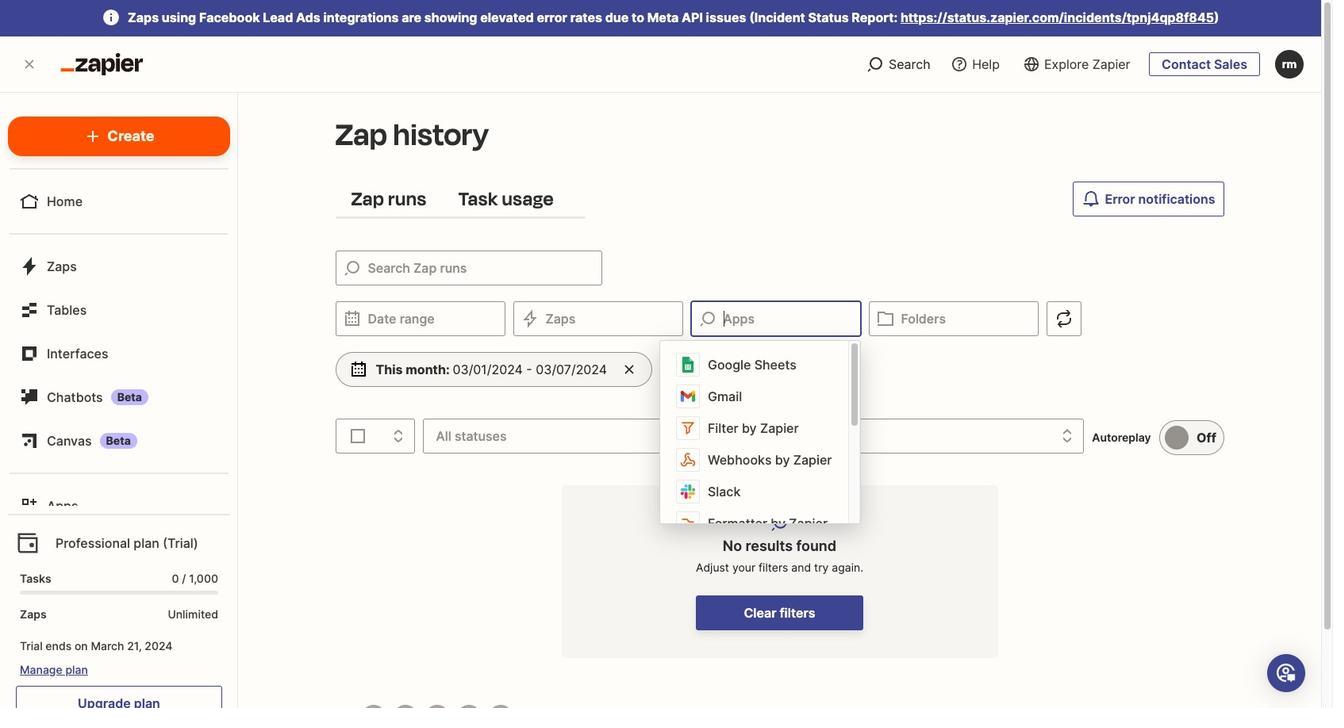 Task type: locate. For each thing, give the bounding box(es) containing it.
clear inside button
[[744, 605, 777, 621]]

[object object] logo image for gmail
[[680, 389, 696, 405]]

1 horizontal spatial clear
[[809, 363, 838, 376]]

0 vertical spatial filters
[[759, 561, 789, 574]]

filters inside button
[[780, 605, 816, 621]]

range
[[400, 311, 435, 327]]

gmail
[[708, 389, 742, 405]]

zapier down filter by zapier option
[[794, 452, 832, 468]]

no
[[723, 538, 742, 555]]

found
[[797, 538, 837, 555]]

report:
[[852, 10, 898, 25]]

results
[[746, 538, 793, 555]]

by up results
[[771, 516, 786, 532]]

filters down results
[[759, 561, 789, 574]]

zap left runs
[[351, 185, 385, 212]]

clear all
[[809, 363, 853, 376]]

2 vertical spatial zaps
[[20, 608, 47, 621]]

month:
[[406, 362, 450, 378]]

1 vertical spatial zap
[[351, 185, 385, 212]]

plan for professional
[[134, 536, 159, 551]]

clear for clear all
[[809, 363, 838, 376]]

this month: 03/01/2024 - 03/07/2024
[[376, 362, 607, 378]]

manage your account and search apps form
[[866, 36, 1306, 205]]

2024
[[145, 640, 173, 653]]

1 vertical spatial clear
[[744, 605, 777, 621]]

zaps using facebook lead ads integrations are showing elevated error rates due to meta api issues (incident status report: https://status.zapier.com/incidents/tpnj4qp8f845 )
[[128, 10, 1220, 25]]

3 [object object] logo image from the top
[[680, 420, 696, 436]]

beta right the canvas
[[106, 434, 131, 447]]

task
[[459, 185, 499, 212]]

Folder search text field
[[901, 302, 1038, 336]]

0 vertical spatial beta
[[117, 390, 142, 404]]

zap runs link
[[335, 179, 443, 219]]

autoreplay
[[1093, 431, 1152, 444]]

clear
[[809, 363, 838, 376], [744, 605, 777, 621]]

zaps right info image
[[128, 10, 159, 25]]

unlimited
[[168, 608, 218, 621]]

zap inside the zap runs link
[[351, 185, 385, 212]]

adjust
[[696, 561, 730, 574]]

[object object] logo image left formatter
[[680, 516, 696, 532]]

zaps up tables
[[47, 259, 77, 274]]

by inside option
[[775, 452, 790, 468]]

1 vertical spatial filters
[[780, 605, 816, 621]]

error notifications
[[1106, 191, 1216, 207]]

beta down the interfaces link
[[117, 390, 142, 404]]

clear left all
[[809, 363, 838, 376]]

0 vertical spatial zaps
[[128, 10, 159, 25]]

21,
[[127, 640, 142, 653]]

professional plan (trial)
[[56, 536, 198, 551]]

[object object] logo image left the webhooks
[[680, 452, 696, 468]]

[object object] logo image inside slack option
[[680, 484, 696, 500]]

status
[[809, 10, 849, 25]]

1 horizontal spatial plan
[[134, 536, 159, 551]]

1 vertical spatial beta
[[106, 434, 131, 447]]

[object object] logo image left the filter
[[680, 420, 696, 436]]

zapier for formatter by zapier
[[789, 516, 828, 532]]

0 horizontal spatial zaps
[[20, 608, 47, 621]]

error
[[537, 10, 568, 25]]

plan down on
[[65, 663, 88, 677]]

slack option
[[668, 476, 840, 508]]

0 horizontal spatial plan
[[65, 663, 88, 677]]

clear down your
[[744, 605, 777, 621]]

clear all link
[[809, 363, 853, 376]]

5 [object object] logo image from the top
[[680, 484, 696, 500]]

plan inside manage plan link
[[65, 663, 88, 677]]

zapier inside option
[[794, 452, 832, 468]]

[object object] logo image
[[680, 357, 696, 373], [680, 389, 696, 405], [680, 420, 696, 436], [680, 452, 696, 468], [680, 484, 696, 500], [680, 516, 696, 532]]

canvas
[[47, 433, 92, 449]]

0 vertical spatial by
[[742, 420, 757, 436]]

1 [object object] logo image from the top
[[680, 357, 696, 373]]

create button
[[8, 116, 230, 156]]

0 vertical spatial plan
[[134, 536, 159, 551]]

2 vertical spatial by
[[771, 516, 786, 532]]

info element
[[102, 8, 121, 27]]

try
[[815, 561, 829, 574]]

[object object] logo image inside webhooks by zapier option
[[680, 452, 696, 468]]

zapier up found
[[789, 516, 828, 532]]

formatter
[[708, 516, 768, 532]]

2 horizontal spatial zaps
[[128, 10, 159, 25]]

tables
[[47, 302, 87, 318]]

1 vertical spatial zaps
[[47, 259, 77, 274]]

google sheets option
[[668, 349, 840, 381]]

0 horizontal spatial clear
[[744, 605, 777, 621]]

[object object] logo image inside gmail option
[[680, 389, 696, 405]]

ends
[[46, 640, 72, 653]]

2 [object object] logo image from the top
[[680, 389, 696, 405]]

webhooks
[[708, 452, 772, 468]]

your
[[733, 561, 756, 574]]

beta
[[117, 390, 142, 404], [106, 434, 131, 447]]

zap up the zap runs link
[[335, 113, 388, 157]]

1 vertical spatial by
[[775, 452, 790, 468]]

zaps up trial
[[20, 608, 47, 621]]

03/07/2024
[[536, 362, 607, 378]]

help
[[973, 56, 1000, 72]]

0 vertical spatial clear
[[809, 363, 838, 376]]

professional
[[56, 536, 130, 551]]

by for webhooks
[[775, 452, 790, 468]]

[object object] logo image inside google sheets option
[[680, 357, 696, 373]]

zapier up webhooks by zapier
[[760, 420, 799, 436]]

0 vertical spatial zap
[[335, 113, 388, 157]]

are
[[402, 10, 422, 25]]

api
[[682, 10, 703, 25]]

integrations
[[323, 10, 399, 25]]

None field
[[513, 301, 683, 336], [660, 301, 861, 540], [869, 301, 1039, 352], [423, 419, 1085, 470], [660, 301, 861, 540], [869, 301, 1039, 352], [423, 419, 1085, 470]]

1 vertical spatial plan
[[65, 663, 88, 677]]

zap for zap runs
[[351, 185, 385, 212]]

zapier for filter by zapier
[[760, 420, 799, 436]]

gmail option
[[668, 381, 840, 413]]

rm
[[1283, 57, 1297, 70]]

date range
[[368, 311, 435, 327]]

help link
[[947, 36, 1005, 92]]

redrum button
[[661, 352, 793, 387]]

professional plan (trial) region
[[8, 506, 230, 709]]

by right the filter
[[742, 420, 757, 436]]

refresh image
[[1055, 309, 1074, 328]]

zapier right explore at the top of the page
[[1093, 56, 1131, 72]]

zaps
[[128, 10, 159, 25], [47, 259, 77, 274], [20, 608, 47, 621]]

sheets
[[755, 357, 797, 373]]

tables link
[[10, 290, 229, 330]]

plan for manage
[[65, 663, 88, 677]]

usage
[[502, 185, 554, 212]]

zap
[[335, 113, 388, 157], [351, 185, 385, 212]]

no results found adjust your filters and try again.
[[696, 538, 864, 574]]

plan left '(trial)'
[[134, 536, 159, 551]]

[object object] logo image inside formatter by zapier option
[[680, 516, 696, 532]]

filters
[[759, 561, 789, 574], [780, 605, 816, 621]]

(incident
[[750, 10, 806, 25]]

App Search text field
[[724, 302, 860, 336]]

-
[[527, 362, 532, 378]]

[object object] logo image left slack
[[680, 484, 696, 500]]

plan
[[134, 536, 159, 551], [65, 663, 88, 677]]

issues
[[706, 10, 747, 25]]

[object object] logo image left gmail
[[680, 389, 696, 405]]

history
[[394, 113, 489, 157]]

clear filters
[[744, 605, 816, 621]]

4 [object object] logo image from the top
[[680, 452, 696, 468]]

home link
[[10, 182, 229, 221]]

march
[[91, 640, 124, 653]]

by up slack option
[[775, 452, 790, 468]]

List of selection options field
[[335, 419, 415, 454]]

[object object] logo image for filter by zapier
[[680, 420, 696, 436]]

[object object] logo image left redrum
[[680, 357, 696, 373]]

google sheets
[[708, 357, 797, 373]]

[object object] logo image inside filter by zapier option
[[680, 420, 696, 436]]

6 [object object] logo image from the top
[[680, 516, 696, 532]]

rates
[[571, 10, 603, 25]]

by
[[742, 420, 757, 436], [775, 452, 790, 468], [771, 516, 786, 532]]

filters down and
[[780, 605, 816, 621]]



Task type: describe. For each thing, give the bounding box(es) containing it.
contact sales
[[1162, 56, 1248, 72]]

on
[[75, 640, 88, 653]]

go to the zapier homepage image
[[60, 53, 144, 75]]

showing
[[425, 10, 478, 25]]

(trial)
[[163, 536, 198, 551]]

notifications
[[1139, 191, 1216, 207]]

ads
[[296, 10, 321, 25]]

[object object] logo image for formatter by zapier
[[680, 516, 696, 532]]

zapier inside manage your account and search apps form
[[1093, 56, 1131, 72]]

beta for canvas
[[106, 434, 131, 447]]

zap history
[[335, 113, 489, 157]]

info image
[[102, 8, 121, 27]]

clear for clear filters
[[744, 605, 777, 621]]

open intercom messenger image
[[1277, 664, 1296, 684]]

create
[[107, 128, 155, 144]]

redrum
[[701, 362, 748, 378]]

contact
[[1162, 56, 1211, 72]]

formatter by zapier
[[708, 516, 828, 532]]

contact sales link
[[1150, 52, 1261, 76]]

0
[[172, 572, 179, 586]]

list of folders list box
[[869, 336, 885, 352]]

/
[[182, 572, 186, 586]]

manage
[[20, 663, 63, 677]]

03/01/2024
[[453, 362, 523, 378]]

filter by zapier option
[[668, 413, 840, 444]]

1,000
[[189, 572, 218, 586]]

https://status.zapier.com/incidents/tpnj4qp8f845 link
[[901, 10, 1215, 25]]

interfaces
[[47, 346, 108, 362]]

zapier for webhooks by zapier
[[794, 452, 832, 468]]

off
[[1197, 430, 1217, 446]]

error notifications link
[[1073, 182, 1225, 216]]

beta for chatbots
[[117, 390, 142, 404]]

explore zapier link
[[1018, 36, 1136, 92]]

facebook
[[199, 10, 260, 25]]

1 horizontal spatial zaps
[[47, 259, 77, 274]]

zaps link
[[10, 247, 229, 286]]

https://status.zapier.com/incidents/tpnj4qp8f845
[[901, 10, 1215, 25]]

explore zapier
[[1045, 56, 1131, 72]]

used 0 of infinity zaps element
[[20, 607, 218, 623]]

status options list box
[[423, 454, 629, 470]]

filter by zapier
[[708, 420, 799, 436]]

zaps inside professional plan (trial) region
[[20, 608, 47, 621]]

clear filters button
[[696, 596, 864, 631]]

manage plan link
[[20, 663, 218, 678]]

zap runs
[[351, 185, 427, 212]]

using
[[162, 10, 196, 25]]

tasks
[[20, 572, 51, 586]]

[object object] logo image for google sheets
[[680, 357, 696, 373]]

Run Status Filter, All statuses text field
[[436, 420, 1052, 453]]

Zap Search text field
[[546, 302, 682, 336]]

filter
[[708, 420, 739, 436]]

[object object] logo image for slack
[[680, 484, 696, 500]]

home
[[47, 193, 83, 209]]

error
[[1106, 191, 1136, 207]]

again.
[[832, 561, 864, 574]]

sales
[[1215, 56, 1248, 72]]

by for formatter
[[771, 516, 786, 532]]

meta
[[648, 10, 679, 25]]

webhooks by zapier
[[708, 452, 832, 468]]

interfaces link
[[10, 334, 229, 374]]

task usage link
[[443, 179, 570, 219]]

to
[[632, 10, 645, 25]]

zap for zap history
[[335, 113, 388, 157]]

[object object] logo image for webhooks by zapier
[[680, 452, 696, 468]]

filters inside no results found adjust your filters and try again.
[[759, 561, 789, 574]]

chatbots
[[47, 390, 103, 405]]

none field zap search
[[513, 301, 683, 336]]

apps link
[[10, 486, 229, 526]]

webhooks by zapier option
[[668, 444, 840, 476]]

by for filter
[[742, 420, 757, 436]]

date range button
[[368, 302, 505, 336]]

all
[[840, 363, 853, 376]]

google
[[708, 357, 751, 373]]

this
[[376, 362, 403, 378]]

site links element
[[0, 93, 238, 709]]

search
[[889, 56, 931, 72]]

used 0 of 1000 tasks element
[[20, 571, 218, 587]]

)
[[1215, 10, 1220, 25]]

date
[[368, 311, 396, 327]]

trial
[[20, 640, 43, 653]]

formatter by zapier option
[[668, 508, 840, 540]]

elevated
[[480, 10, 534, 25]]

list of apps to filter by list box
[[660, 341, 860, 540]]

task usage
[[459, 185, 554, 212]]

manage plan
[[20, 663, 88, 677]]

rare man image
[[1274, 48, 1306, 80]]

0 / 1,000
[[172, 572, 218, 586]]

and
[[792, 561, 811, 574]]

explore
[[1045, 56, 1089, 72]]

Task Search text field
[[368, 251, 601, 285]]

due
[[605, 10, 629, 25]]

slack
[[708, 484, 741, 500]]

runs
[[388, 185, 427, 212]]



Task type: vqa. For each thing, say whether or not it's contained in the screenshot.
'App Search' field
no



